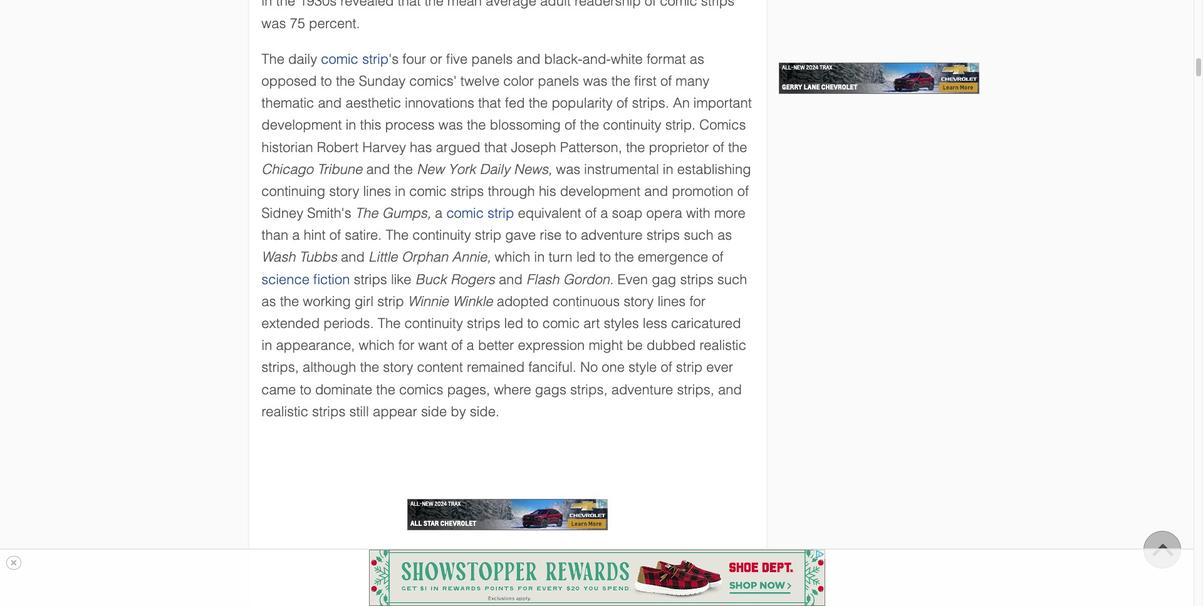 Task type: locate. For each thing, give the bounding box(es) containing it.
of right first
[[661, 73, 672, 89]]

panels
[[472, 51, 513, 67], [538, 73, 579, 89]]

appear
[[373, 404, 417, 420]]

and down satire.
[[341, 250, 365, 265]]

adopted
[[497, 294, 549, 310]]

×
[[10, 557, 17, 570]]

strips down emergence
[[680, 272, 714, 287]]

0 vertical spatial adventure
[[581, 228, 643, 243]]

gags
[[535, 382, 567, 398]]

and up opera
[[645, 184, 668, 199]]

emergence
[[638, 250, 708, 265]]

still
[[349, 404, 369, 420]]

1 horizontal spatial such
[[718, 272, 748, 287]]

which down the periods.
[[359, 338, 395, 354]]

strips down york
[[451, 184, 484, 199]]

popularity
[[552, 95, 613, 111]]

0 vertical spatial development
[[262, 117, 342, 133]]

this
[[360, 117, 381, 133]]

1 vertical spatial development
[[560, 184, 641, 199]]

strip inside even gag strips such as the working girl strip
[[378, 294, 404, 310]]

satire.
[[345, 228, 382, 243]]

1 horizontal spatial panels
[[538, 73, 579, 89]]

comic strip link up sunday
[[321, 51, 389, 67]]

strip down the like
[[378, 294, 404, 310]]

gumps,
[[382, 206, 431, 221]]

of left the strips.
[[617, 95, 628, 111]]

0 horizontal spatial such
[[684, 228, 714, 243]]

1 vertical spatial for
[[399, 338, 415, 354]]

lines up gumps,
[[363, 184, 391, 199]]

0 vertical spatial was
[[583, 73, 608, 89]]

continuity up want
[[405, 316, 463, 332]]

as down more
[[718, 228, 732, 243]]

one
[[602, 360, 625, 376]]

for
[[690, 294, 706, 310], [399, 338, 415, 354]]

and up adopted
[[499, 272, 523, 287]]

1 horizontal spatial realistic
[[700, 338, 746, 354]]

0 horizontal spatial strips,
[[262, 360, 299, 376]]

extended
[[262, 316, 320, 332]]

1 vertical spatial continuity
[[413, 228, 471, 243]]

strips, down no
[[570, 382, 608, 398]]

continuity down "the gumps, a comic strip"
[[413, 228, 471, 243]]

comic down new
[[410, 184, 447, 199]]

realistic down came
[[262, 404, 308, 420]]

as inside 's four or five panels and black-and-white format as opposed to the sunday comics' twelve color panels was the first of many thematic and aesthetic innovations that fed the popularity of strips. an important development in this process was the blossoming of the continuity strip. comics historian robert harvey has argued that joseph patterson, the proprietor of the
[[690, 51, 705, 67]]

of inside was instrumental in establishing continuing story lines in comic strips through his development and promotion of sidney smith's
[[738, 184, 749, 199]]

0 vertical spatial as
[[690, 51, 705, 67]]

of right hint
[[330, 228, 341, 243]]

was instrumental in establishing continuing story lines in comic strips through his development and promotion of sidney smith's
[[262, 162, 751, 221]]

0 vertical spatial continuity
[[603, 117, 662, 133]]

2 vertical spatial as
[[262, 294, 276, 310]]

in inside adopted continuous story lines for extended periods. the continuity strips led to comic art styles less caricatured in appearance, which for want of a better expression might be dubbed realistic strips, although the story content remained fanciful. no one style of strip ever came to dominate the comics pages, where gags strips, adventure strips, and realistic strips still appear side by side.
[[262, 338, 272, 354]]

the right the periods.
[[378, 316, 401, 332]]

establishing
[[677, 162, 751, 177]]

0 horizontal spatial lines
[[363, 184, 391, 199]]

strip
[[362, 51, 389, 67], [488, 206, 514, 221], [475, 228, 502, 243], [378, 294, 404, 310], [676, 360, 703, 376]]

news,
[[514, 162, 552, 177]]

panels up twelve
[[472, 51, 513, 67]]

strip inside adopted continuous story lines for extended periods. the continuity strips led to comic art styles less caricatured in appearance, which for want of a better expression might be dubbed realistic strips, although the story content remained fanciful. no one style of strip ever came to dominate the comics pages, where gags strips, adventure strips, and realistic strips still appear side by side.
[[676, 360, 703, 376]]

1 vertical spatial as
[[718, 228, 732, 243]]

such inside even gag strips such as the working girl strip
[[718, 272, 748, 287]]

and inside adopted continuous story lines for extended periods. the continuity strips led to comic art styles less caricatured in appearance, which for want of a better expression might be dubbed realistic strips, although the story content remained fanciful. no one style of strip ever came to dominate the comics pages, where gags strips, adventure strips, and realistic strips still appear side by side.
[[718, 382, 742, 398]]

1 vertical spatial was
[[439, 117, 463, 133]]

adventure down soap
[[581, 228, 643, 243]]

strips down opera
[[647, 228, 680, 243]]

like
[[391, 272, 412, 287]]

gordon.
[[563, 272, 614, 287]]

content
[[417, 360, 463, 376]]

the
[[336, 73, 355, 89], [612, 73, 631, 89], [529, 95, 548, 111], [467, 117, 486, 133], [580, 117, 599, 133], [626, 139, 645, 155], [728, 139, 748, 155], [394, 162, 413, 177], [615, 250, 634, 265], [280, 294, 299, 310], [360, 360, 379, 376], [376, 382, 395, 398]]

0 vertical spatial story
[[329, 184, 359, 199]]

the left new
[[394, 162, 413, 177]]

1 vertical spatial adventure
[[612, 382, 673, 398]]

1 horizontal spatial development
[[560, 184, 641, 199]]

of
[[661, 73, 672, 89], [617, 95, 628, 111], [565, 117, 576, 133], [713, 139, 725, 155], [738, 184, 749, 199], [585, 206, 597, 221], [330, 228, 341, 243], [712, 250, 724, 265], [451, 338, 463, 354], [661, 360, 672, 376]]

the up patterson,
[[580, 117, 599, 133]]

that
[[478, 95, 501, 111], [484, 139, 507, 155]]

strips down winkle
[[467, 316, 500, 332]]

the daily comic strip
[[262, 51, 389, 67]]

for up caricatured
[[690, 294, 706, 310]]

the gumps, a comic strip
[[355, 206, 514, 221]]

as inside 'equivalent of a soap opera with more than a hint of satire. the continuity strip gave rise to adventure strips such as'
[[718, 228, 732, 243]]

soap
[[612, 206, 643, 221]]

1 vertical spatial realistic
[[262, 404, 308, 420]]

winnie winkle
[[408, 294, 493, 310]]

aesthetic
[[346, 95, 401, 111]]

that down twelve
[[478, 95, 501, 111]]

realistic up ever
[[700, 338, 746, 354]]

0 vertical spatial that
[[478, 95, 501, 111]]

such down the with
[[684, 228, 714, 243]]

comic
[[321, 51, 358, 67], [410, 184, 447, 199], [447, 206, 484, 221], [543, 316, 580, 332]]

sidney
[[262, 206, 303, 221]]

comic inside was instrumental in establishing continuing story lines in comic strips through his development and promotion of sidney smith's
[[410, 184, 447, 199]]

continuity down the strips.
[[603, 117, 662, 133]]

strip up wash tubbs and little orphan annie, which in turn led to the emergence of
[[475, 228, 502, 243]]

0 vertical spatial such
[[684, 228, 714, 243]]

of left soap
[[585, 206, 597, 221]]

2 vertical spatial story
[[383, 360, 413, 376]]

1 horizontal spatial was
[[556, 162, 581, 177]]

the up extended
[[280, 294, 299, 310]]

development inside was instrumental in establishing continuing story lines in comic strips through his development and promotion of sidney smith's
[[560, 184, 641, 199]]

color
[[503, 73, 534, 89]]

1 vertical spatial which
[[359, 338, 395, 354]]

daily
[[480, 162, 510, 177]]

2 vertical spatial was
[[556, 162, 581, 177]]

0 vertical spatial lines
[[363, 184, 391, 199]]

development down thematic
[[262, 117, 342, 133]]

strips.
[[632, 95, 669, 111]]

and down ever
[[718, 382, 742, 398]]

1 horizontal spatial as
[[690, 51, 705, 67]]

by
[[451, 404, 466, 420]]

was up the his
[[556, 162, 581, 177]]

lines down gag
[[658, 294, 686, 310]]

periods.
[[324, 316, 374, 332]]

of up more
[[738, 184, 749, 199]]

2 horizontal spatial was
[[583, 73, 608, 89]]

in down proprietor
[[663, 162, 674, 177]]

story up comics
[[383, 360, 413, 376]]

for left want
[[399, 338, 415, 354]]

continuing
[[262, 184, 325, 199]]

harvey
[[362, 139, 406, 155]]

continuity inside adopted continuous story lines for extended periods. the continuity strips led to comic art styles less caricatured in appearance, which for want of a better expression might be dubbed realistic strips, although the story content remained fanciful. no one style of strip ever came to dominate the comics pages, where gags strips, adventure strips, and realistic strips still appear side by side.
[[405, 316, 463, 332]]

to
[[321, 73, 332, 89], [566, 228, 577, 243], [600, 250, 611, 265], [527, 316, 539, 332], [300, 382, 311, 398]]

2 horizontal spatial story
[[624, 294, 654, 310]]

although
[[303, 360, 356, 376]]

strips, down ever
[[677, 382, 715, 398]]

strips, up came
[[262, 360, 299, 376]]

adventure down style
[[612, 382, 673, 398]]

adventure inside adopted continuous story lines for extended periods. the continuity strips led to comic art styles less caricatured in appearance, which for want of a better expression might be dubbed realistic strips, although the story content remained fanciful. no one style of strip ever came to dominate the comics pages, where gags strips, adventure strips, and realistic strips still appear side by side.
[[612, 382, 673, 398]]

smith's
[[307, 206, 351, 221]]

a left hint
[[292, 228, 300, 243]]

orphan
[[402, 250, 448, 265]]

be
[[627, 338, 643, 354]]

the up instrumental
[[626, 139, 645, 155]]

the inside even gag strips such as the working girl strip
[[280, 294, 299, 310]]

to right came
[[300, 382, 311, 398]]

the inside 'equivalent of a soap opera with more than a hint of satire. the continuity strip gave rise to adventure strips such as'
[[386, 228, 409, 243]]

was down and-
[[583, 73, 608, 89]]

0 vertical spatial comic strip link
[[321, 51, 389, 67]]

comic up expression
[[543, 316, 580, 332]]

development down instrumental
[[560, 184, 641, 199]]

in down extended
[[262, 338, 272, 354]]

0 horizontal spatial was
[[439, 117, 463, 133]]

more
[[715, 206, 746, 221]]

blossoming
[[490, 117, 561, 133]]

1 horizontal spatial led
[[577, 250, 596, 265]]

comic strip link down through
[[447, 206, 514, 221]]

story down tribune
[[329, 184, 359, 199]]

panels down 'black-'
[[538, 73, 579, 89]]

lines
[[363, 184, 391, 199], [658, 294, 686, 310]]

strip.
[[666, 117, 696, 133]]

which down gave
[[495, 250, 531, 265]]

advertisement region
[[779, 63, 979, 94], [407, 500, 608, 531], [369, 550, 825, 607]]

0 horizontal spatial panels
[[472, 51, 513, 67]]

a right gumps,
[[435, 206, 443, 221]]

strip down dubbed
[[676, 360, 703, 376]]

comic down york
[[447, 206, 484, 221]]

ever
[[707, 360, 733, 376]]

story
[[329, 184, 359, 199], [624, 294, 654, 310], [383, 360, 413, 376]]

1 vertical spatial lines
[[658, 294, 686, 310]]

0 vertical spatial led
[[577, 250, 596, 265]]

the down the daily comic strip
[[336, 73, 355, 89]]

which
[[495, 250, 531, 265], [359, 338, 395, 354]]

to down the daily comic strip
[[321, 73, 332, 89]]

0 vertical spatial for
[[690, 294, 706, 310]]

0 vertical spatial panels
[[472, 51, 513, 67]]

as up many
[[690, 51, 705, 67]]

such up caricatured
[[718, 272, 748, 287]]

remained
[[467, 360, 525, 376]]

the down comics
[[728, 139, 748, 155]]

0 horizontal spatial which
[[359, 338, 395, 354]]

1 horizontal spatial story
[[383, 360, 413, 376]]

and
[[517, 51, 541, 67], [318, 95, 342, 111], [366, 162, 390, 177], [645, 184, 668, 199], [341, 250, 365, 265], [499, 272, 523, 287], [718, 382, 742, 398]]

led up gordon.
[[577, 250, 596, 265]]

0 vertical spatial advertisement region
[[779, 63, 979, 94]]

as down science in the left of the page
[[262, 294, 276, 310]]

0 horizontal spatial led
[[504, 316, 523, 332]]

strip down through
[[488, 206, 514, 221]]

1 vertical spatial advertisement region
[[407, 500, 608, 531]]

has
[[410, 139, 432, 155]]

and up color
[[517, 51, 541, 67]]

0 horizontal spatial as
[[262, 294, 276, 310]]

's four or five panels and black-and-white format as opposed to the sunday comics' twelve color panels was the first of many thematic and aesthetic innovations that fed the popularity of strips. an important development in this process was the blossoming of the continuity strip. comics historian robert harvey has argued that joseph patterson, the proprietor of the
[[262, 51, 752, 155]]

a left better
[[467, 338, 474, 354]]

opposed
[[262, 73, 317, 89]]

where
[[494, 382, 531, 398]]

in left this
[[346, 117, 356, 133]]

led down adopted
[[504, 316, 523, 332]]

to right 'rise'
[[566, 228, 577, 243]]

0 horizontal spatial development
[[262, 117, 342, 133]]

no
[[580, 360, 598, 376]]

the down gumps,
[[386, 228, 409, 243]]

1 horizontal spatial lines
[[658, 294, 686, 310]]

fed
[[505, 95, 525, 111]]

strips,
[[262, 360, 299, 376], [570, 382, 608, 398], [677, 382, 715, 398]]

strip up sunday
[[362, 51, 389, 67]]

1 horizontal spatial strips,
[[570, 382, 608, 398]]

that up daily at the top of page
[[484, 139, 507, 155]]

was up argued
[[439, 117, 463, 133]]

story down even
[[624, 294, 654, 310]]

1 horizontal spatial which
[[495, 250, 531, 265]]

wash
[[262, 250, 296, 265]]

rogers
[[451, 272, 495, 287]]

the up satire.
[[355, 206, 378, 221]]

1 vertical spatial story
[[624, 294, 654, 310]]

1 vertical spatial that
[[484, 139, 507, 155]]

2 horizontal spatial as
[[718, 228, 732, 243]]

1 vertical spatial such
[[718, 272, 748, 287]]

1 vertical spatial comic strip link
[[447, 206, 514, 221]]

1 vertical spatial led
[[504, 316, 523, 332]]

2 vertical spatial continuity
[[405, 316, 463, 332]]

0 horizontal spatial story
[[329, 184, 359, 199]]

dubbed
[[647, 338, 696, 354]]

twelve
[[461, 73, 500, 89]]

2 vertical spatial advertisement region
[[369, 550, 825, 607]]

in left the turn
[[534, 250, 545, 265]]

led
[[577, 250, 596, 265], [504, 316, 523, 332]]



Task type: describe. For each thing, give the bounding box(es) containing it.
and-
[[583, 51, 611, 67]]

format
[[647, 51, 686, 67]]

joseph
[[511, 139, 556, 155]]

science fiction strips like buck rogers and flash gordon.
[[262, 272, 614, 287]]

to down adopted
[[527, 316, 539, 332]]

1 horizontal spatial comic strip link
[[447, 206, 514, 221]]

chicago tribune and the new york daily news,
[[262, 162, 552, 177]]

better
[[478, 338, 514, 354]]

and inside was instrumental in establishing continuing story lines in comic strips through his development and promotion of sidney smith's
[[645, 184, 668, 199]]

a left soap
[[601, 206, 608, 221]]

comic right daily
[[321, 51, 358, 67]]

girl
[[355, 294, 374, 310]]

of right want
[[451, 338, 463, 354]]

tubbs
[[299, 250, 337, 265]]

0 horizontal spatial comic strip link
[[321, 51, 389, 67]]

of down popularity
[[565, 117, 576, 133]]

or
[[430, 51, 442, 67]]

caricatured
[[671, 316, 741, 332]]

of right emergence
[[712, 250, 724, 265]]

1 horizontal spatial for
[[690, 294, 706, 310]]

to inside 's four or five panels and black-and-white format as opposed to the sunday comics' twelve color panels was the first of many thematic and aesthetic innovations that fed the popularity of strips. an important development in this process was the blossoming of the continuity strip. comics historian robert harvey has argued that joseph patterson, the proprietor of the
[[321, 73, 332, 89]]

comic inside adopted continuous story lines for extended periods. the continuity strips led to comic art styles less caricatured in appearance, which for want of a better expression might be dubbed realistic strips, although the story content remained fanciful. no one style of strip ever came to dominate the comics pages, where gags strips, adventure strips, and realistic strips still appear side by side.
[[543, 316, 580, 332]]

turn
[[549, 250, 573, 265]]

the up appear
[[376, 382, 395, 398]]

chicago
[[262, 162, 313, 177]]

in inside 's four or five panels and black-and-white format as opposed to the sunday comics' twelve color panels was the first of many thematic and aesthetic innovations that fed the popularity of strips. an important development in this process was the blossoming of the continuity strip. comics historian robert harvey has argued that joseph patterson, the proprietor of the
[[346, 117, 356, 133]]

to up gordon.
[[600, 250, 611, 265]]

winkle
[[453, 294, 493, 310]]

expression
[[518, 338, 585, 354]]

rise
[[540, 228, 562, 243]]

story inside was instrumental in establishing continuing story lines in comic strips through his development and promotion of sidney smith's
[[329, 184, 359, 199]]

0 horizontal spatial for
[[399, 338, 415, 354]]

comics
[[399, 382, 443, 398]]

flash
[[527, 272, 560, 287]]

strips up the "girl"
[[354, 272, 387, 287]]

2 horizontal spatial strips,
[[677, 382, 715, 398]]

less
[[643, 316, 668, 332]]

buck
[[415, 272, 447, 287]]

little
[[369, 250, 398, 265]]

than
[[262, 228, 288, 243]]

of down dubbed
[[661, 360, 672, 376]]

strip inside 'equivalent of a soap opera with more than a hint of satire. the continuity strip gave rise to adventure strips such as'
[[475, 228, 502, 243]]

new
[[417, 162, 445, 177]]

even
[[617, 272, 648, 287]]

historian
[[262, 139, 313, 155]]

0 vertical spatial which
[[495, 250, 531, 265]]

the inside adopted continuous story lines for extended periods. the continuity strips led to comic art styles less caricatured in appearance, which for want of a better expression might be dubbed realistic strips, although the story content remained fanciful. no one style of strip ever came to dominate the comics pages, where gags strips, adventure strips, and realistic strips still appear side by side.
[[378, 316, 401, 332]]

style
[[629, 360, 657, 376]]

science
[[262, 272, 310, 287]]

instrumental
[[584, 162, 659, 177]]

led inside adopted continuous story lines for extended periods. the continuity strips led to comic art styles less caricatured in appearance, which for want of a better expression might be dubbed realistic strips, although the story content remained fanciful. no one style of strip ever came to dominate the comics pages, where gags strips, adventure strips, and realistic strips still appear side by side.
[[504, 316, 523, 332]]

the up even
[[615, 250, 634, 265]]

want
[[418, 338, 448, 354]]

a inside adopted continuous story lines for extended periods. the continuity strips led to comic art styles less caricatured in appearance, which for want of a better expression might be dubbed realistic strips, although the story content remained fanciful. no one style of strip ever came to dominate the comics pages, where gags strips, adventure strips, and realistic strips still appear side by side.
[[467, 338, 474, 354]]

fiction
[[313, 272, 350, 287]]

strips inside was instrumental in establishing continuing story lines in comic strips through his development and promotion of sidney smith's
[[451, 184, 484, 199]]

appearance,
[[276, 338, 355, 354]]

patterson,
[[560, 139, 622, 155]]

four
[[403, 51, 426, 67]]

lines inside was instrumental in establishing continuing story lines in comic strips through his development and promotion of sidney smith's
[[363, 184, 391, 199]]

with
[[686, 206, 711, 221]]

adopted continuous story lines for extended periods. the continuity strips led to comic art styles less caricatured in appearance, which for want of a better expression might be dubbed realistic strips, although the story content remained fanciful. no one style of strip ever came to dominate the comics pages, where gags strips, adventure strips, and realistic strips still appear side by side.
[[262, 294, 746, 420]]

0 horizontal spatial realistic
[[262, 404, 308, 420]]

the down white
[[612, 73, 631, 89]]

science fiction link
[[262, 272, 350, 287]]

the up opposed
[[262, 51, 285, 67]]

many
[[676, 73, 710, 89]]

working
[[303, 294, 351, 310]]

continuity inside 's four or five panels and black-and-white format as opposed to the sunday comics' twelve color panels was the first of many thematic and aesthetic innovations that fed the popularity of strips. an important development in this process was the blossoming of the continuity strip. comics historian robert harvey has argued that joseph patterson, the proprietor of the
[[603, 117, 662, 133]]

side
[[421, 404, 447, 420]]

lines inside adopted continuous story lines for extended periods. the continuity strips led to comic art styles less caricatured in appearance, which for want of a better expression might be dubbed realistic strips, although the story content remained fanciful. no one style of strip ever came to dominate the comics pages, where gags strips, adventure strips, and realistic strips still appear side by side.
[[658, 294, 686, 310]]

first
[[635, 73, 657, 89]]

fanciful.
[[529, 360, 577, 376]]

1 vertical spatial panels
[[538, 73, 579, 89]]

argued
[[436, 139, 481, 155]]

strips inside 'equivalent of a soap opera with more than a hint of satire. the continuity strip gave rise to adventure strips such as'
[[647, 228, 680, 243]]

strips down dominate
[[312, 404, 346, 420]]

as inside even gag strips such as the working girl strip
[[262, 294, 276, 310]]

and down harvey
[[366, 162, 390, 177]]

sunday
[[359, 73, 406, 89]]

process
[[385, 117, 435, 133]]

comics
[[700, 117, 746, 133]]

comics'
[[409, 73, 457, 89]]

's
[[389, 51, 399, 67]]

styles
[[604, 316, 639, 332]]

adventure inside 'equivalent of a soap opera with more than a hint of satire. the continuity strip gave rise to adventure strips such as'
[[581, 228, 643, 243]]

innovations
[[405, 95, 474, 111]]

annie,
[[452, 250, 491, 265]]

to inside 'equivalent of a soap opera with more than a hint of satire. the continuity strip gave rise to adventure strips such as'
[[566, 228, 577, 243]]

development inside 's four or five panels and black-and-white format as opposed to the sunday comics' twelve color panels was the first of many thematic and aesthetic innovations that fed the popularity of strips. an important development in this process was the blossoming of the continuity strip. comics historian robert harvey has argued that joseph patterson, the proprietor of the
[[262, 117, 342, 133]]

winnie
[[408, 294, 449, 310]]

proprietor
[[649, 139, 709, 155]]

and right thematic
[[318, 95, 342, 111]]

of down comics
[[713, 139, 725, 155]]

art
[[584, 316, 600, 332]]

black-
[[544, 51, 583, 67]]

came
[[262, 382, 296, 398]]

promotion
[[672, 184, 734, 199]]

continuity inside 'equivalent of a soap opera with more than a hint of satire. the continuity strip gave rise to adventure strips such as'
[[413, 228, 471, 243]]

0 vertical spatial realistic
[[700, 338, 746, 354]]

robert
[[317, 139, 359, 155]]

through
[[488, 184, 535, 199]]

side.
[[470, 404, 500, 420]]

opera
[[647, 206, 683, 221]]

was inside was instrumental in establishing continuing story lines in comic strips through his development and promotion of sidney smith's
[[556, 162, 581, 177]]

his
[[539, 184, 556, 199]]

the up argued
[[467, 117, 486, 133]]

in up gumps,
[[395, 184, 406, 199]]

important
[[694, 95, 752, 111]]

white
[[611, 51, 643, 67]]

the right "fed"
[[529, 95, 548, 111]]

thematic
[[262, 95, 314, 111]]

hint
[[304, 228, 326, 243]]

such inside 'equivalent of a soap opera with more than a hint of satire. the continuity strip gave rise to adventure strips such as'
[[684, 228, 714, 243]]

wash tubbs and little orphan annie, which in turn led to the emergence of
[[262, 250, 724, 265]]

equivalent
[[518, 206, 581, 221]]

even gag strips such as the working girl strip
[[262, 272, 748, 310]]

five
[[446, 51, 468, 67]]

the up dominate
[[360, 360, 379, 376]]

strips inside even gag strips such as the working girl strip
[[680, 272, 714, 287]]

dominate
[[315, 382, 372, 398]]

which inside adopted continuous story lines for extended periods. the continuity strips led to comic art styles less caricatured in appearance, which for want of a better expression might be dubbed realistic strips, although the story content remained fanciful. no one style of strip ever came to dominate the comics pages, where gags strips, adventure strips, and realistic strips still appear side by side.
[[359, 338, 395, 354]]

continuous
[[553, 294, 620, 310]]



Task type: vqa. For each thing, say whether or not it's contained in the screenshot.
Near
no



